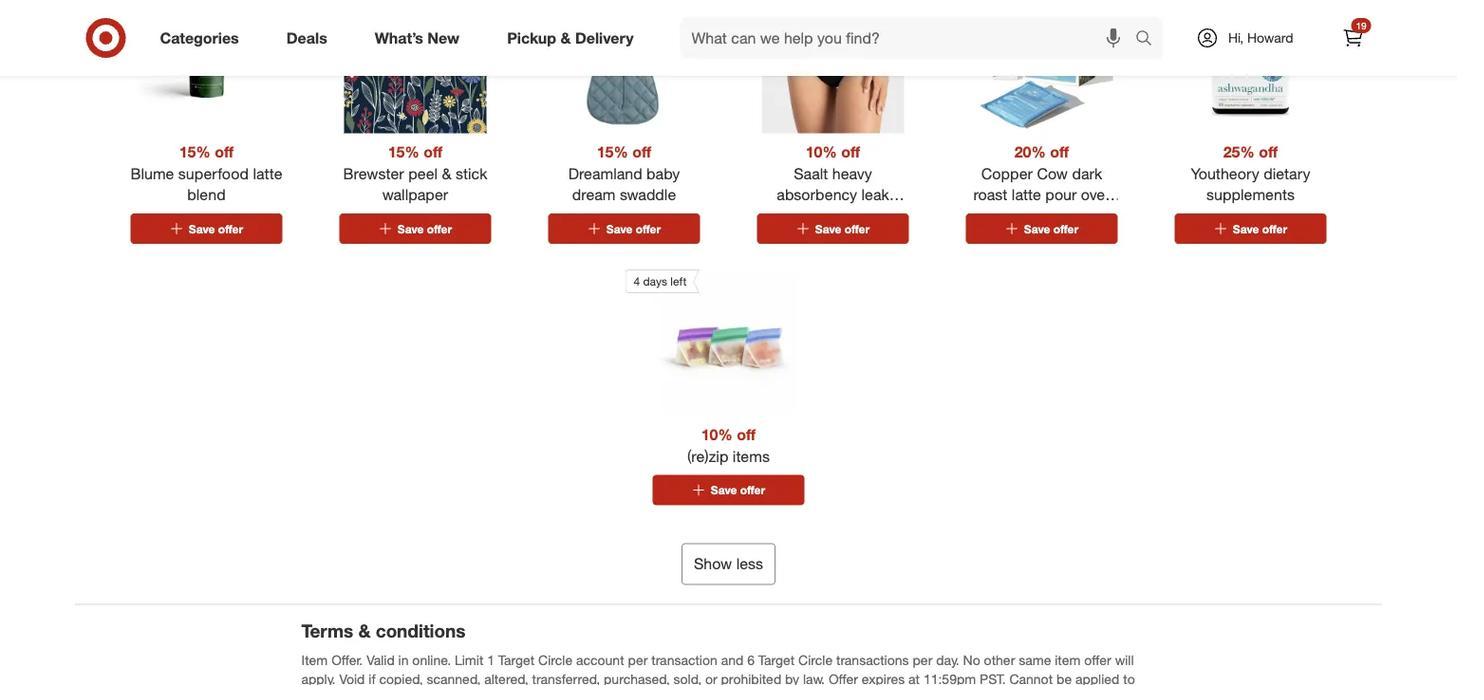 Task type: describe. For each thing, give the bounding box(es) containing it.
blend
[[187, 186, 226, 204]]

latte inside 20% off copper cow dark roast latte pour over kit
[[1012, 186, 1042, 204]]

(re)zip
[[688, 448, 729, 466]]

save offer down items
[[711, 484, 765, 498]]

save offer button for leak
[[757, 214, 909, 244]]

purchased,
[[604, 671, 670, 686]]

2 circle from the left
[[799, 652, 833, 668]]

dream
[[572, 186, 616, 204]]

19
[[1356, 19, 1367, 31]]

cannot
[[1010, 671, 1053, 686]]

save offer button for blend
[[131, 214, 282, 244]]

wallpaper
[[382, 186, 448, 204]]

show less
[[694, 555, 763, 574]]

latte inside 15% off blume superfood latte blend
[[253, 164, 282, 183]]

20% off copper cow dark roast latte pour over kit
[[974, 142, 1111, 226]]

10% for saalt
[[806, 142, 837, 161]]

proof
[[791, 207, 827, 226]]

& inside 15% off brewster peel & stick wallpaper
[[442, 164, 452, 183]]

save offer for leak
[[816, 222, 870, 236]]

hi,
[[1229, 29, 1244, 46]]

save for roast
[[1024, 222, 1051, 236]]

dietary
[[1264, 164, 1311, 183]]

15% for dreamland
[[597, 142, 628, 161]]

pour
[[1046, 186, 1077, 204]]

offer for supplements
[[1263, 222, 1288, 236]]

copper
[[982, 164, 1033, 183]]

delivery
[[575, 29, 634, 47]]

conditions
[[376, 621, 466, 643]]

15% off dreamland baby dream swaddle
[[568, 142, 680, 204]]

off for peel
[[424, 142, 443, 161]]

heavy
[[833, 164, 872, 183]]

prohibited
[[721, 671, 782, 686]]

save for leak
[[816, 222, 842, 236]]

or
[[705, 671, 718, 686]]

save down (re)zip
[[711, 484, 737, 498]]

save offer for blend
[[189, 222, 243, 236]]

6
[[747, 652, 755, 668]]

what's new
[[375, 29, 460, 47]]

transaction
[[652, 652, 718, 668]]

pickup
[[507, 29, 556, 47]]

limit
[[455, 652, 484, 668]]

altered,
[[484, 671, 529, 686]]

25%
[[1224, 142, 1255, 161]]

4 days left
[[634, 274, 687, 289]]

howard
[[1248, 29, 1294, 46]]

swaddle
[[620, 186, 676, 204]]

1 per from the left
[[628, 652, 648, 668]]

will
[[1115, 652, 1134, 668]]

What can we help you find? suggestions appear below search field
[[680, 17, 1140, 59]]

void
[[339, 671, 365, 686]]

& for conditions
[[358, 621, 371, 643]]

and
[[721, 652, 744, 668]]

save offer down supplements
[[1233, 222, 1288, 236]]

offer for absorbency
[[845, 222, 870, 236]]

save down supplements
[[1233, 222, 1259, 236]]

save offer button down supplements
[[1175, 214, 1327, 244]]

categories
[[160, 29, 239, 47]]

what's new link
[[359, 17, 483, 59]]

terms & conditions item offer. valid in online. limit 1 target circle account per transaction and 6 target circle transactions per day. no other same item offer will apply. void if copied, scanned, altered, transferred, purchased, sold, or prohibited by law. offer expires at 11:59pm pst. cannot be applied t
[[301, 621, 1159, 686]]

dark
[[1072, 164, 1103, 183]]

show
[[694, 555, 732, 574]]

cow
[[1037, 164, 1068, 183]]

underwear
[[797, 229, 870, 248]]

transferred,
[[532, 671, 600, 686]]

in
[[398, 652, 409, 668]]

1 target from the left
[[498, 652, 535, 668]]

save offer button for roast
[[966, 214, 1118, 244]]

brewster
[[343, 164, 404, 183]]

off for baby
[[633, 142, 652, 161]]

4
[[634, 274, 640, 289]]

saalt
[[794, 164, 828, 183]]

peel
[[408, 164, 438, 183]]

apply.
[[301, 671, 336, 686]]

day.
[[936, 652, 960, 668]]

off for dietary
[[1259, 142, 1278, 161]]

be
[[1057, 671, 1072, 686]]

offer.
[[332, 652, 363, 668]]

save for blend
[[189, 222, 215, 236]]

other
[[984, 652, 1015, 668]]

youtheory
[[1191, 164, 1260, 183]]

pst.
[[980, 671, 1006, 686]]

10% off (re)zip items
[[688, 426, 770, 466]]

15% for brewster
[[388, 142, 420, 161]]

search
[[1127, 30, 1173, 49]]



Task type: vqa. For each thing, say whether or not it's contained in the screenshot.
6
yes



Task type: locate. For each thing, give the bounding box(es) containing it.
15% inside 15% off blume superfood latte blend
[[179, 142, 211, 161]]

offer down wallpaper
[[427, 222, 452, 236]]

latte
[[253, 164, 282, 183], [1012, 186, 1042, 204]]

2 per from the left
[[913, 652, 933, 668]]

off up heavy
[[842, 142, 861, 161]]

days
[[643, 274, 667, 289]]

save down dream
[[607, 222, 633, 236]]

off up dietary at the right top of page
[[1259, 142, 1278, 161]]

offer up applied at the bottom
[[1085, 652, 1112, 668]]

stick
[[456, 164, 488, 183]]

save offer for swaddle
[[607, 222, 661, 236]]

save down pour
[[1024, 222, 1051, 236]]

& inside the terms & conditions item offer. valid in online. limit 1 target circle account per transaction and 6 target circle transactions per day. no other same item offer will apply. void if copied, scanned, altered, transferred, purchased, sold, or prohibited by law. offer expires at 11:59pm pst. cannot be applied t
[[358, 621, 371, 643]]

item
[[1055, 652, 1081, 668]]

10% up saalt
[[806, 142, 837, 161]]

off up items
[[737, 426, 756, 444]]

latte up kit on the top right of the page
[[1012, 186, 1042, 204]]

off inside 20% off copper cow dark roast latte pour over kit
[[1051, 142, 1069, 161]]

2 horizontal spatial 15%
[[597, 142, 628, 161]]

applied
[[1076, 671, 1120, 686]]

1 horizontal spatial &
[[442, 164, 452, 183]]

off inside 15% off brewster peel & stick wallpaper
[[424, 142, 443, 161]]

offer for &
[[427, 222, 452, 236]]

over
[[1081, 186, 1111, 204]]

sold,
[[674, 671, 702, 686]]

offer down items
[[740, 484, 765, 498]]

2 horizontal spatial &
[[561, 29, 571, 47]]

save offer button for stick
[[339, 214, 491, 244]]

0 vertical spatial &
[[561, 29, 571, 47]]

off
[[215, 142, 234, 161], [424, 142, 443, 161], [633, 142, 652, 161], [842, 142, 861, 161], [1051, 142, 1069, 161], [1259, 142, 1278, 161], [737, 426, 756, 444]]

circle up the law.
[[799, 652, 833, 668]]

1 horizontal spatial circle
[[799, 652, 833, 668]]

superfood
[[178, 164, 249, 183]]

15% up superfood
[[179, 142, 211, 161]]

save offer down 'blend'
[[189, 222, 243, 236]]

offer down 'blend'
[[218, 222, 243, 236]]

15% up the dreamland
[[597, 142, 628, 161]]

off inside 15% off blume superfood latte blend
[[215, 142, 234, 161]]

circle
[[538, 652, 573, 668], [799, 652, 833, 668]]

0 horizontal spatial per
[[628, 652, 648, 668]]

less
[[737, 555, 763, 574]]

expires
[[862, 671, 905, 686]]

15% inside 15% off brewster peel & stick wallpaper
[[388, 142, 420, 161]]

law.
[[803, 671, 825, 686]]

10% up (re)zip
[[701, 426, 733, 444]]

1 horizontal spatial target
[[759, 652, 795, 668]]

off for heavy
[[842, 142, 861, 161]]

0 vertical spatial 10%
[[806, 142, 837, 161]]

offer down leak
[[845, 222, 870, 236]]

off inside 10% off saalt heavy absorbency leak proof period underwear
[[842, 142, 861, 161]]

off up cow
[[1051, 142, 1069, 161]]

1 vertical spatial 10%
[[701, 426, 733, 444]]

offer for dream
[[636, 222, 661, 236]]

save offer for stick
[[398, 222, 452, 236]]

2 15% from the left
[[388, 142, 420, 161]]

save for swaddle
[[607, 222, 633, 236]]

15% inside the 15% off dreamland baby dream swaddle
[[597, 142, 628, 161]]

1 vertical spatial &
[[442, 164, 452, 183]]

off for superfood
[[215, 142, 234, 161]]

off inside 10% off (re)zip items
[[737, 426, 756, 444]]

scanned,
[[427, 671, 481, 686]]

0 horizontal spatial 10%
[[701, 426, 733, 444]]

pickup & delivery
[[507, 29, 634, 47]]

show less button
[[682, 544, 776, 586]]

offer for latte
[[218, 222, 243, 236]]

online.
[[412, 652, 451, 668]]

1 circle from the left
[[538, 652, 573, 668]]

10% inside 10% off (re)zip items
[[701, 426, 733, 444]]

save offer button
[[131, 214, 282, 244], [339, 214, 491, 244], [548, 214, 700, 244], [757, 214, 909, 244], [966, 214, 1118, 244], [1175, 214, 1327, 244], [653, 475, 805, 506]]

& for delivery
[[561, 29, 571, 47]]

20%
[[1015, 142, 1046, 161]]

1 vertical spatial latte
[[1012, 186, 1042, 204]]

offer for dark
[[1054, 222, 1079, 236]]

save offer button down (re)zip
[[653, 475, 805, 506]]

circle up transferred,
[[538, 652, 573, 668]]

save offer button down 'blend'
[[131, 214, 282, 244]]

15% off brewster peel & stick wallpaper
[[343, 142, 488, 204]]

0 horizontal spatial circle
[[538, 652, 573, 668]]

deals
[[287, 29, 327, 47]]

terms
[[301, 621, 353, 643]]

off inside the 25% off youtheory dietary supplements
[[1259, 142, 1278, 161]]

1 horizontal spatial per
[[913, 652, 933, 668]]

offer right kit on the top right of the page
[[1054, 222, 1079, 236]]

save down absorbency
[[816, 222, 842, 236]]

offer
[[218, 222, 243, 236], [427, 222, 452, 236], [636, 222, 661, 236], [845, 222, 870, 236], [1054, 222, 1079, 236], [1263, 222, 1288, 236], [740, 484, 765, 498], [1085, 652, 1112, 668]]

latte right superfood
[[253, 164, 282, 183]]

dreamland
[[568, 164, 643, 183]]

save offer down swaddle
[[607, 222, 661, 236]]

target
[[498, 652, 535, 668], [759, 652, 795, 668]]

absorbency
[[777, 186, 858, 204]]

1
[[487, 652, 495, 668]]

1 horizontal spatial 15%
[[388, 142, 420, 161]]

copied,
[[379, 671, 423, 686]]

deals link
[[270, 17, 351, 59]]

save
[[189, 222, 215, 236], [398, 222, 424, 236], [607, 222, 633, 236], [816, 222, 842, 236], [1024, 222, 1051, 236], [1233, 222, 1259, 236], [711, 484, 737, 498]]

valid
[[367, 652, 395, 668]]

& right pickup
[[561, 29, 571, 47]]

save offer button down wallpaper
[[339, 214, 491, 244]]

19 link
[[1333, 17, 1374, 59]]

11:59pm
[[924, 671, 976, 686]]

save down wallpaper
[[398, 222, 424, 236]]

categories link
[[144, 17, 263, 59]]

0 horizontal spatial 15%
[[179, 142, 211, 161]]

10%
[[806, 142, 837, 161], [701, 426, 733, 444]]

save offer button down swaddle
[[548, 214, 700, 244]]

off up peel on the left of the page
[[424, 142, 443, 161]]

1 15% from the left
[[179, 142, 211, 161]]

save for stick
[[398, 222, 424, 236]]

account
[[576, 652, 624, 668]]

save offer button for swaddle
[[548, 214, 700, 244]]

left
[[671, 274, 687, 289]]

target up altered,
[[498, 652, 535, 668]]

items
[[733, 448, 770, 466]]

offer down supplements
[[1263, 222, 1288, 236]]

save offer for roast
[[1024, 222, 1079, 236]]

save offer down absorbency
[[816, 222, 870, 236]]

off inside the 15% off dreamland baby dream swaddle
[[633, 142, 652, 161]]

new
[[428, 29, 460, 47]]

search button
[[1127, 17, 1173, 63]]

0 horizontal spatial &
[[358, 621, 371, 643]]

leak
[[862, 186, 889, 204]]

offer down swaddle
[[636, 222, 661, 236]]

2 target from the left
[[759, 652, 795, 668]]

15% off blume superfood latte blend
[[131, 142, 282, 204]]

per up purchased,
[[628, 652, 648, 668]]

at
[[909, 671, 920, 686]]

& right peel on the left of the page
[[442, 164, 452, 183]]

15% up peel on the left of the page
[[388, 142, 420, 161]]

0 vertical spatial latte
[[253, 164, 282, 183]]

save offer button down absorbency
[[757, 214, 909, 244]]

25% off youtheory dietary supplements
[[1191, 142, 1311, 204]]

per
[[628, 652, 648, 668], [913, 652, 933, 668]]

no
[[963, 652, 981, 668]]

save offer button down pour
[[966, 214, 1118, 244]]

period
[[831, 207, 875, 226]]

supplements
[[1207, 186, 1295, 204]]

offer inside the terms & conditions item offer. valid in online. limit 1 target circle account per transaction and 6 target circle transactions per day. no other same item offer will apply. void if copied, scanned, altered, transferred, purchased, sold, or prohibited by law. offer expires at 11:59pm pst. cannot be applied t
[[1085, 652, 1112, 668]]

off up superfood
[[215, 142, 234, 161]]

roast
[[974, 186, 1008, 204]]

pickup & delivery link
[[491, 17, 658, 59]]

10% for (re)zip
[[701, 426, 733, 444]]

1 horizontal spatial 10%
[[806, 142, 837, 161]]

if
[[369, 671, 376, 686]]

2 vertical spatial &
[[358, 621, 371, 643]]

hi, howard
[[1229, 29, 1294, 46]]

same
[[1019, 652, 1052, 668]]

item
[[301, 652, 328, 668]]

3 15% from the left
[[597, 142, 628, 161]]

& up valid
[[358, 621, 371, 643]]

save offer down pour
[[1024, 222, 1079, 236]]

save down 'blend'
[[189, 222, 215, 236]]

15% for blume
[[179, 142, 211, 161]]

transactions
[[837, 652, 909, 668]]

kit
[[1034, 207, 1050, 226]]

per up at
[[913, 652, 933, 668]]

10% inside 10% off saalt heavy absorbency leak proof period underwear
[[806, 142, 837, 161]]

what's
[[375, 29, 423, 47]]

off for cow
[[1051, 142, 1069, 161]]

blume
[[131, 164, 174, 183]]

0 horizontal spatial target
[[498, 652, 535, 668]]

off for items
[[737, 426, 756, 444]]

save offer down wallpaper
[[398, 222, 452, 236]]

target up the by
[[759, 652, 795, 668]]

baby
[[647, 164, 680, 183]]

1 horizontal spatial latte
[[1012, 186, 1042, 204]]

off up baby
[[633, 142, 652, 161]]

0 horizontal spatial latte
[[253, 164, 282, 183]]



